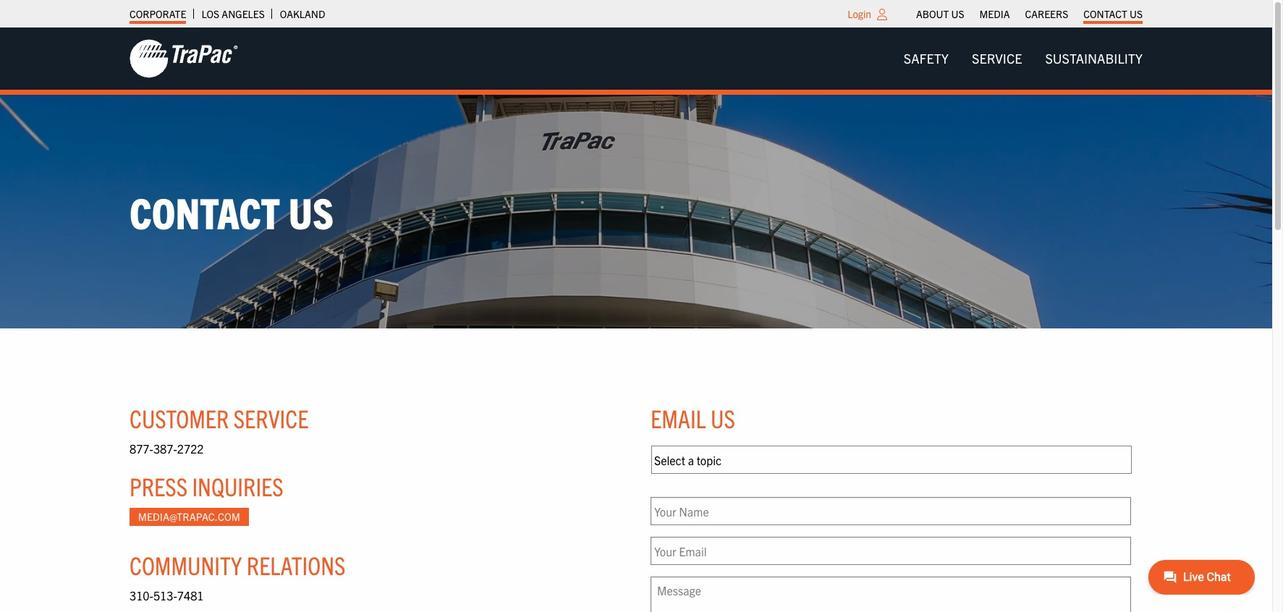 Task type: locate. For each thing, give the bounding box(es) containing it.
Message text field
[[651, 577, 1132, 613]]

about
[[917, 7, 949, 20]]

media link
[[980, 4, 1010, 24]]

angeles
[[222, 7, 265, 20]]

0 vertical spatial contact us
[[1084, 7, 1143, 20]]

0 vertical spatial service
[[972, 50, 1023, 67]]

community relations
[[130, 550, 346, 581]]

menu bar
[[909, 4, 1151, 24], [893, 44, 1155, 73]]

about us link
[[917, 4, 965, 24]]

0 vertical spatial menu bar
[[909, 4, 1151, 24]]

us inside about us link
[[952, 7, 965, 20]]

service inside "service" link
[[972, 50, 1023, 67]]

1 vertical spatial service
[[234, 403, 309, 434]]

Your Name text field
[[651, 498, 1132, 526]]

contact us link
[[1084, 4, 1143, 24]]

service
[[972, 50, 1023, 67], [234, 403, 309, 434]]

contact
[[1084, 7, 1128, 20], [130, 185, 280, 238]]

inquiries
[[192, 470, 284, 502]]

corporate
[[130, 7, 186, 20]]

media@trapac.com link
[[130, 508, 249, 526]]

corporate link
[[130, 4, 186, 24]]

1 horizontal spatial service
[[972, 50, 1023, 67]]

media@trapac.com
[[138, 511, 240, 524]]

menu bar up "service" link
[[909, 4, 1151, 24]]

2722
[[177, 442, 204, 456]]

service link
[[961, 44, 1034, 73]]

menu bar down careers
[[893, 44, 1155, 73]]

513-
[[153, 589, 177, 603]]

310-513-7481
[[130, 589, 204, 603]]

light image
[[878, 9, 888, 20]]

0 horizontal spatial contact
[[130, 185, 280, 238]]

0 horizontal spatial service
[[234, 403, 309, 434]]

us
[[952, 7, 965, 20], [1130, 7, 1143, 20], [289, 185, 334, 238], [711, 403, 736, 434]]

careers
[[1026, 7, 1069, 20]]

310-
[[130, 589, 153, 603]]

press inquiries
[[130, 470, 284, 502]]

contact us
[[1084, 7, 1143, 20], [130, 185, 334, 238]]

1 vertical spatial menu bar
[[893, 44, 1155, 73]]

1 vertical spatial contact us
[[130, 185, 334, 238]]

0 vertical spatial contact
[[1084, 7, 1128, 20]]

customer service
[[130, 403, 309, 434]]

los angeles link
[[202, 4, 265, 24]]

1 vertical spatial contact
[[130, 185, 280, 238]]



Task type: vqa. For each thing, say whether or not it's contained in the screenshot.
Safety
yes



Task type: describe. For each thing, give the bounding box(es) containing it.
877-
[[130, 442, 153, 456]]

los angeles
[[202, 7, 265, 20]]

877-387-2722
[[130, 442, 204, 456]]

menu bar containing safety
[[893, 44, 1155, 73]]

1 horizontal spatial contact
[[1084, 7, 1128, 20]]

sustainability link
[[1034, 44, 1155, 73]]

0 horizontal spatial contact us
[[130, 185, 334, 238]]

sustainability
[[1046, 50, 1143, 67]]

387-
[[153, 442, 177, 456]]

oakland
[[280, 7, 325, 20]]

login
[[848, 7, 872, 20]]

1 horizontal spatial contact us
[[1084, 7, 1143, 20]]

email
[[651, 403, 706, 434]]

relations
[[247, 550, 346, 581]]

corporate image
[[130, 38, 238, 79]]

customer
[[130, 403, 229, 434]]

safety link
[[893, 44, 961, 73]]

media
[[980, 7, 1010, 20]]

login link
[[848, 7, 872, 20]]

Your Email text field
[[651, 537, 1132, 566]]

us inside contact us link
[[1130, 7, 1143, 20]]

email us
[[651, 403, 736, 434]]

careers link
[[1026, 4, 1069, 24]]

about us
[[917, 7, 965, 20]]

7481
[[177, 589, 204, 603]]

oakland link
[[280, 4, 325, 24]]

menu bar containing about us
[[909, 4, 1151, 24]]

press
[[130, 470, 188, 502]]

los
[[202, 7, 220, 20]]

safety
[[904, 50, 949, 67]]

community
[[130, 550, 242, 581]]



